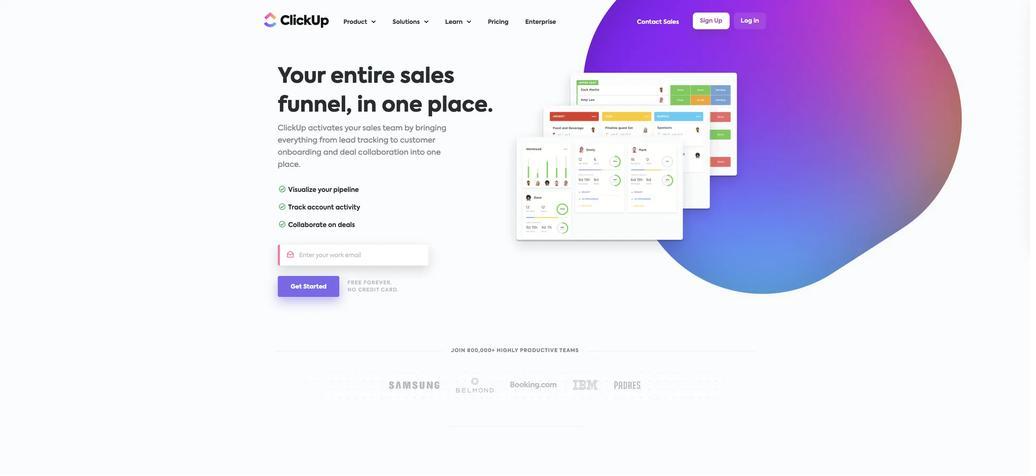 Task type: vqa. For each thing, say whether or not it's contained in the screenshot.
entire
yes



Task type: describe. For each thing, give the bounding box(es) containing it.
productive
[[520, 349, 558, 354]]

enterprise link
[[525, 0, 556, 41]]

log in link
[[734, 13, 766, 29]]

started
[[303, 284, 327, 290]]

main navigation element
[[344, 0, 766, 41]]

track account activity
[[288, 205, 360, 211]]

entire
[[331, 67, 395, 87]]

booking.com image
[[511, 382, 557, 389]]

tracking
[[357, 137, 389, 144]]

product button
[[344, 0, 376, 41]]

sign
[[700, 18, 713, 24]]

activates
[[308, 125, 343, 132]]

your inside clickup activates your sales team by bringing everything from lead tracking to customer onboarding and deal                                                                                                                                                                                                                                                                                                                                                                                                                                                                                                                                                                                                                                                                 collaboration into one place.
[[345, 125, 361, 132]]

clickup activates your sales team by bringing everything from lead tracking to customer onboarding and deal                                                                                                                                                                                                                                                                                                                                                                                                                                                                                                                                                                                                                                                                 collaboration into one place.
[[278, 125, 447, 169]]

get started button
[[278, 276, 340, 297]]

solutions button
[[393, 0, 429, 41]]

into
[[410, 149, 425, 157]]

deals
[[338, 222, 355, 229]]

from
[[319, 137, 337, 144]]

learn
[[445, 19, 463, 25]]

highly
[[497, 349, 519, 354]]

log
[[741, 18, 752, 24]]

and
[[323, 149, 338, 157]]

visualize your pipeline
[[288, 187, 359, 193]]

0 vertical spatial one
[[382, 95, 423, 116]]

your entire sales funnel, in one place. image
[[501, 63, 753, 260]]

to
[[390, 137, 398, 144]]

get
[[291, 284, 302, 290]]

contact sales link
[[637, 0, 679, 41]]

deal
[[340, 149, 356, 157]]

sales inside clickup activates your sales team by bringing everything from lead tracking to customer onboarding and deal                                                                                                                                                                                                                                                                                                                                                                                                                                                                                                                                                                                                                                                                 collaboration into one place.
[[363, 125, 381, 132]]

pipeline
[[334, 187, 359, 193]]

teams
[[560, 349, 579, 354]]

list containing product
[[344, 0, 637, 41]]

log in
[[741, 18, 759, 24]]

lead
[[339, 137, 356, 144]]

solutions
[[393, 19, 420, 25]]

account
[[307, 205, 334, 211]]

in for funnel,
[[357, 95, 377, 116]]

1 horizontal spatial place.
[[428, 95, 493, 116]]

0 horizontal spatial your
[[318, 187, 332, 193]]

pricing
[[488, 19, 509, 25]]

funnel, in one place.
[[278, 95, 493, 116]]

everything
[[278, 137, 318, 144]]

team
[[383, 125, 403, 132]]

funnel,
[[278, 95, 352, 116]]

on
[[328, 222, 336, 229]]

sign up
[[700, 18, 723, 24]]



Task type: locate. For each thing, give the bounding box(es) containing it.
activity
[[336, 205, 360, 211]]

one right into
[[427, 149, 441, 157]]

1 vertical spatial in
[[357, 95, 377, 116]]

join 800,000+ highly productive teams
[[451, 349, 579, 354]]

enterprise
[[525, 19, 556, 25]]

your up lead
[[345, 125, 361, 132]]

1 horizontal spatial sales
[[400, 67, 455, 87]]

your entire sales
[[278, 67, 455, 87]]

1 vertical spatial your
[[318, 187, 332, 193]]

1 vertical spatial place.
[[278, 161, 301, 169]]

product
[[344, 19, 367, 25]]

one up by
[[382, 95, 423, 116]]

contact
[[637, 19, 662, 25]]

in inside the log in link
[[754, 18, 759, 24]]

0 horizontal spatial in
[[357, 95, 377, 116]]

up
[[714, 18, 723, 24]]

ibm image
[[573, 381, 598, 390]]

0 vertical spatial your
[[345, 125, 361, 132]]

place. up the bringing
[[428, 95, 493, 116]]

sign up button
[[693, 13, 730, 29]]

1 vertical spatial sales
[[363, 125, 381, 132]]

0 horizontal spatial one
[[382, 95, 423, 116]]

padres image
[[614, 382, 641, 389]]

0 vertical spatial place.
[[428, 95, 493, 116]]

Enter your work email email field
[[278, 245, 429, 266]]

in for log
[[754, 18, 759, 24]]

onboarding
[[278, 149, 322, 157]]

place. inside clickup activates your sales team by bringing everything from lead tracking to customer onboarding and deal                                                                                                                                                                                                                                                                                                                                                                                                                                                                                                                                                                                                                                                                 collaboration into one place.
[[278, 161, 301, 169]]

in down your entire sales
[[357, 95, 377, 116]]

0 horizontal spatial sales
[[363, 125, 381, 132]]

0 horizontal spatial place.
[[278, 161, 301, 169]]

0 vertical spatial sales
[[400, 67, 455, 87]]

join
[[451, 349, 466, 354]]

clickup
[[278, 125, 306, 132]]

place. down 'onboarding'
[[278, 161, 301, 169]]

sales
[[400, 67, 455, 87], [363, 125, 381, 132]]

pricing link
[[488, 0, 509, 41]]

one
[[382, 95, 423, 116], [427, 149, 441, 157]]

contact sales
[[637, 19, 679, 25]]

by
[[405, 125, 414, 132]]

in
[[754, 18, 759, 24], [357, 95, 377, 116]]

visualize
[[288, 187, 316, 193]]

your
[[278, 67, 325, 87]]

sales
[[664, 19, 679, 25]]

list
[[344, 0, 637, 41]]

get started
[[291, 284, 327, 290]]

your
[[345, 125, 361, 132], [318, 187, 332, 193]]

collaborate on deals
[[288, 222, 355, 229]]

place.
[[428, 95, 493, 116], [278, 161, 301, 169]]

track
[[288, 205, 306, 211]]

learn button
[[445, 0, 471, 41]]

collaborate
[[288, 222, 327, 229]]

samsung image
[[389, 382, 439, 389]]

your up track account activity
[[318, 187, 332, 193]]

bringing
[[416, 125, 447, 132]]

1 vertical spatial one
[[427, 149, 441, 157]]

one inside clickup activates your sales team by bringing everything from lead tracking to customer onboarding and deal                                                                                                                                                                                                                                                                                                                                                                                                                                                                                                                                                                                                                                                                 collaboration into one place.
[[427, 149, 441, 157]]

1 horizontal spatial your
[[345, 125, 361, 132]]

belmond image
[[456, 378, 494, 393]]

1 horizontal spatial one
[[427, 149, 441, 157]]

0 vertical spatial in
[[754, 18, 759, 24]]

customer
[[400, 137, 435, 144]]

1 horizontal spatial in
[[754, 18, 759, 24]]

in right log
[[754, 18, 759, 24]]

800,000+
[[467, 349, 495, 354]]

collaboration
[[358, 149, 409, 157]]



